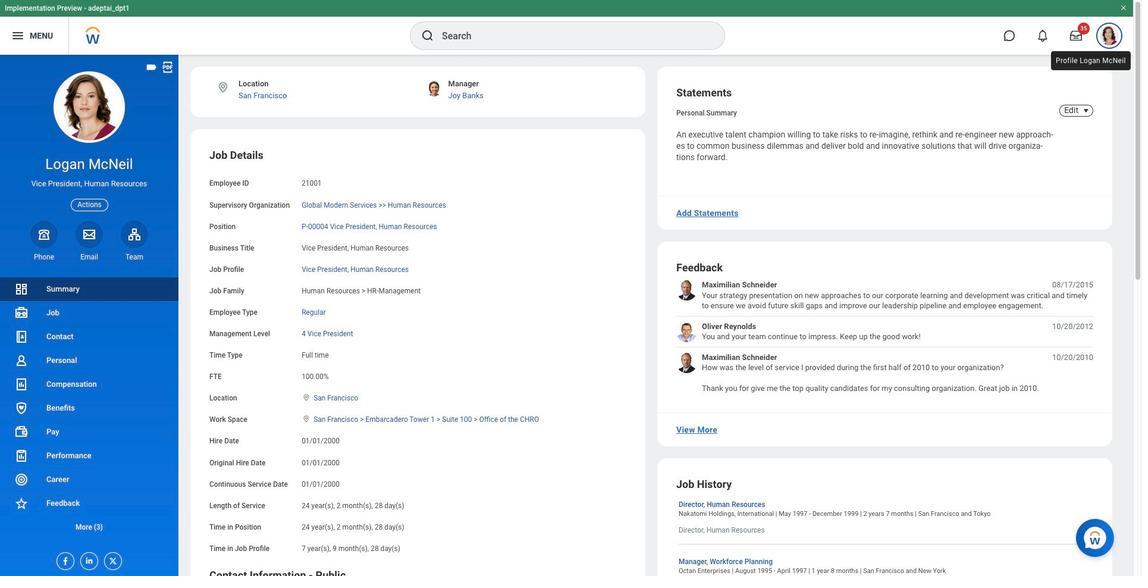 Task type: describe. For each thing, give the bounding box(es) containing it.
profile logan mcneil image
[[1100, 26, 1119, 48]]

contact image
[[14, 330, 29, 344]]

2 vertical spatial location image
[[302, 415, 311, 423]]

employee's photo (oliver reynolds) image
[[677, 321, 698, 342]]

compensation image
[[14, 377, 29, 392]]

job image
[[14, 306, 29, 320]]

full time element
[[302, 349, 329, 360]]

mail image
[[82, 227, 96, 241]]

phone image
[[36, 227, 52, 241]]

view printable version (pdf) image
[[161, 61, 174, 74]]

summary image
[[14, 282, 29, 296]]

career image
[[14, 473, 29, 487]]

phone logan mcneil element
[[30, 252, 58, 262]]

personal summary element
[[677, 107, 737, 117]]



Task type: locate. For each thing, give the bounding box(es) containing it.
group
[[209, 148, 627, 554]]

justify image
[[11, 29, 25, 43]]

tag image
[[145, 61, 158, 74]]

employee's photo (maximilian schneider) image up employee's photo (oliver reynolds)
[[677, 280, 698, 301]]

location image
[[217, 81, 230, 94], [302, 394, 311, 402], [302, 415, 311, 423]]

facebook image
[[57, 553, 70, 566]]

navigation pane region
[[0, 55, 179, 576]]

1 vertical spatial location image
[[302, 394, 311, 402]]

employee's photo (maximilian schneider) image
[[677, 280, 698, 301], [677, 352, 698, 373]]

search image
[[421, 29, 435, 43]]

employee's photo (maximilian schneider) image down employee's photo (oliver reynolds)
[[677, 352, 698, 373]]

pay image
[[14, 425, 29, 439]]

benefits image
[[14, 401, 29, 415]]

2 employee's photo (maximilian schneider) image from the top
[[677, 352, 698, 373]]

personal image
[[14, 354, 29, 368]]

0 horizontal spatial list
[[0, 277, 179, 539]]

1 horizontal spatial list
[[677, 280, 1094, 393]]

performance image
[[14, 449, 29, 463]]

Search Workday  search field
[[442, 23, 700, 49]]

caret down image
[[1080, 106, 1094, 115]]

close environment banner image
[[1121, 4, 1128, 11]]

notifications large image
[[1037, 30, 1049, 42]]

inbox large image
[[1071, 30, 1083, 42]]

team logan mcneil element
[[121, 252, 148, 262]]

list
[[0, 277, 179, 539], [677, 280, 1094, 393]]

banner
[[0, 0, 1134, 55]]

0 vertical spatial employee's photo (maximilian schneider) image
[[677, 280, 698, 301]]

email logan mcneil element
[[76, 252, 103, 262]]

linkedin image
[[81, 553, 94, 565]]

x image
[[105, 553, 118, 566]]

feedback image
[[14, 496, 29, 511]]

1 employee's photo (maximilian schneider) image from the top
[[677, 280, 698, 301]]

0 vertical spatial location image
[[217, 81, 230, 94]]

view team image
[[127, 227, 142, 241]]

1 vertical spatial employee's photo (maximilian schneider) image
[[677, 352, 698, 373]]

tooltip
[[1049, 49, 1134, 73]]



Task type: vqa. For each thing, say whether or not it's contained in the screenshot.
Chevron Left image
no



